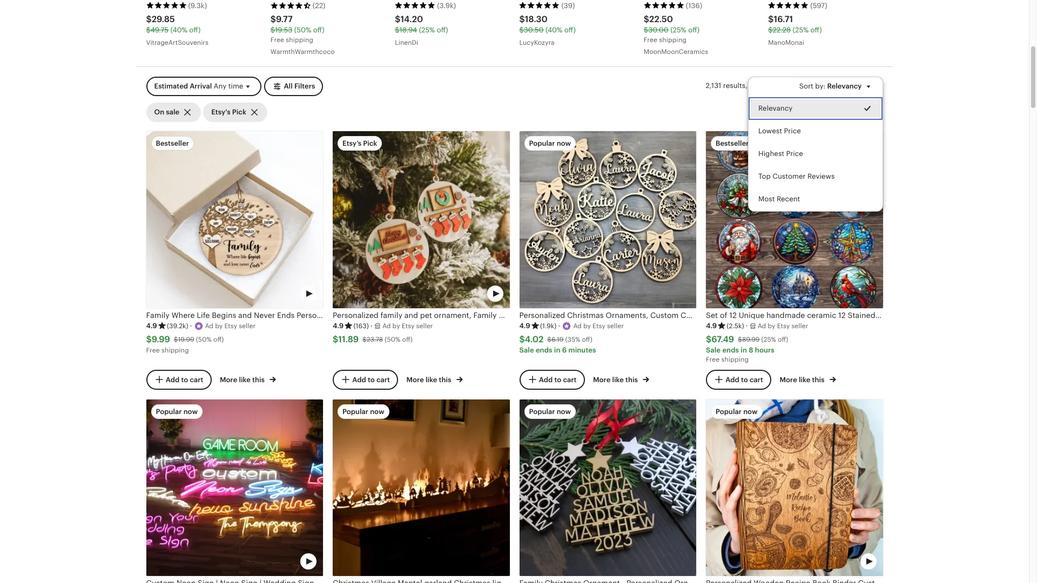 Task type: describe. For each thing, give the bounding box(es) containing it.
set of 12 unique handmade ceramic 12 stained glass look christmas ornaments, christmas 2023 ornament, christmas decoration,holiday gift idea image
[[706, 131, 883, 308]]

more for 11.89
[[407, 376, 424, 384]]

$ down 4.5 out of 5 stars image
[[271, 26, 275, 34]]

2 bestseller from the left
[[716, 140, 749, 148]]

shipping for 9.99
[[162, 347, 189, 354]]

by:
[[815, 82, 826, 90]]

$ 22.50 $ 30.00 (25% off) free shipping moonmoonceramics
[[644, 14, 708, 55]]

$ up manomonai
[[768, 26, 773, 34]]

customer
[[772, 172, 805, 180]]

3 popular now link from the left
[[519, 399, 696, 583]]

etsy for 67.49
[[777, 323, 790, 330]]

top
[[758, 172, 771, 180]]

off) for 18.30
[[564, 26, 576, 34]]

free inside $ 67.49 $ 89.99 (25% off) sale ends in 8 hours free shipping
[[706, 356, 720, 363]]

top customer reviews
[[758, 172, 835, 180]]

to for 67.49
[[741, 376, 748, 384]]

personalized wooden recipe book binder custom journal cookbook notebook valentine's day bridal shower gift daughter  birthday gift gift moms image
[[706, 399, 883, 576]]

by for 9.99
[[215, 323, 223, 330]]

lowest
[[758, 127, 782, 135]]

2,131 results, with ads
[[706, 82, 778, 90]]

free for 22.50
[[644, 36, 657, 44]]

14.20
[[401, 14, 423, 24]]

add for 9.99
[[166, 376, 180, 384]]

6.19
[[552, 336, 564, 344]]

$ 4.02 $ 6.19 (35% off) sale ends in 6 minutes
[[519, 335, 596, 354]]

$ 9.77 $ 19.53 (50% off) free shipping warmthwarmthcoco
[[271, 14, 335, 55]]

pick for etsy's pick
[[232, 108, 246, 116]]

sale
[[166, 108, 179, 116]]

seller for 9.99
[[239, 323, 256, 330]]

· for 4.02
[[558, 322, 560, 330]]

22.50
[[649, 14, 673, 24]]

estimated
[[154, 82, 188, 90]]

reviews
[[807, 172, 835, 180]]

(40% for 29.85
[[170, 26, 187, 34]]

a for 67.49
[[758, 323, 762, 330]]

minutes
[[569, 346, 596, 354]]

by for 4.02
[[583, 323, 591, 330]]

vitrageartsouvenirs
[[146, 39, 208, 46]]

$ up vitrageartsouvenirs
[[146, 26, 151, 34]]

to for 11.89
[[368, 376, 375, 384]]

add to cart button for 11.89
[[333, 370, 398, 390]]

etsy's
[[211, 108, 231, 116]]

30.50
[[524, 26, 544, 34]]

$ left 23.78
[[333, 335, 338, 345]]

add to cart for 9.99
[[166, 376, 203, 384]]

$ 11.89 $ 23.78 (50% off)
[[333, 335, 413, 345]]

more like this link for 9.99
[[220, 374, 276, 385]]

price for highest price
[[786, 149, 803, 157]]

18.30
[[525, 14, 548, 24]]

ends for 4.02
[[536, 346, 552, 354]]

4.9 for 67.49
[[706, 322, 717, 330]]

d for 4.02
[[578, 323, 582, 330]]

now for christmas village mantel garland christmas light decorations nativity set nutcracker fireplace decor christmas gift wooden decor image
[[370, 408, 384, 416]]

highest
[[758, 149, 784, 157]]

off) for 4.02
[[582, 336, 592, 344]]

all filters
[[284, 82, 315, 90]]

top customer reviews link
[[748, 165, 882, 188]]

$ up 30.00
[[644, 14, 649, 24]]

highest price
[[758, 149, 803, 157]]

5 out of 5 stars image for 18.30
[[519, 2, 560, 9]]

(163)
[[354, 323, 369, 330]]

results,
[[723, 82, 748, 90]]

on
[[154, 108, 164, 116]]

$ left the 6.19
[[519, 335, 525, 345]]

more like this for 4.02
[[593, 376, 640, 384]]

like for 67.49
[[799, 376, 811, 384]]

personalized christmas ornaments, custom christmas tree decor, wood xmas decor, laser cut names, christmas bauble, gift tags, your logo image
[[519, 131, 696, 308]]

product video element for personalized family and pet ornament, family christmas ornament, personalized christmas family ornament, 2023 ornament. image
[[333, 131, 510, 308]]

more for 9.99
[[220, 376, 237, 384]]

2 popular now link from the left
[[333, 399, 510, 583]]

(22)
[[313, 1, 325, 10]]

most recent link
[[748, 188, 882, 211]]

lucykozyra
[[519, 39, 555, 46]]

add for 11.89
[[352, 376, 366, 384]]

(35%
[[565, 336, 580, 344]]

lowest price
[[758, 127, 801, 135]]

family where life begins and never ends personalized 3 inch ceramic christmas ornament with gift box image
[[146, 131, 323, 308]]

shipping for 9.77
[[286, 36, 313, 44]]

manomonai
[[768, 39, 804, 46]]

(597)
[[810, 1, 827, 10]]

2 this from the left
[[439, 376, 451, 384]]

(50% for 9.99
[[196, 336, 212, 344]]

sort by: relevancy
[[799, 82, 862, 90]]

$ down (1.9k)
[[547, 336, 552, 344]]

this for 4.02
[[626, 376, 638, 384]]

(25% for 22.50
[[670, 26, 686, 34]]

highest price link
[[748, 142, 882, 165]]

recent
[[777, 195, 800, 203]]

popular for family christmas ornament - personalized ornament with names - christmas tree ornament image
[[529, 408, 555, 416]]

more like this for 67.49
[[780, 376, 826, 384]]

a for 4.02
[[573, 323, 578, 330]]

$ 67.49 $ 89.99 (25% off) sale ends in 8 hours free shipping
[[706, 335, 788, 363]]

1 bestseller from the left
[[156, 140, 189, 148]]

5 out of 5 stars image for 14.20
[[395, 2, 436, 9]]

add to cart button for 67.49
[[706, 370, 771, 390]]

popular for personalized christmas ornaments, custom christmas tree decor, wood xmas decor, laser cut names, christmas bauble, gift tags, your logo
[[529, 140, 555, 148]]

etsy for 4.02
[[593, 323, 605, 330]]

$ up "49.75"
[[146, 14, 152, 24]]

seller for 4.02
[[607, 323, 624, 330]]

4.02
[[525, 335, 544, 345]]

$ up "moonmoonceramics"
[[644, 26, 648, 34]]

off) for 67.49
[[778, 336, 788, 344]]

(9.3k)
[[188, 1, 207, 10]]

22.28
[[773, 26, 791, 34]]

off) for 9.99
[[213, 336, 224, 344]]

etsy's pick
[[211, 108, 246, 116]]

ends for 67.49
[[722, 346, 739, 354]]

etsy for 11.89
[[402, 323, 415, 330]]

pick for etsy's pick
[[363, 140, 377, 148]]

family christmas ornament - personalized ornament with names - christmas tree ornament image
[[519, 399, 696, 576]]

price for lowest price
[[784, 127, 801, 135]]

$ down (2.5k)
[[738, 336, 742, 344]]

now for family christmas ornament - personalized ornament with names - christmas tree ornament image
[[557, 408, 571, 416]]

$ 16.71 $ 22.28 (25% off) manomonai
[[768, 14, 822, 46]]

relevancy inside menu
[[758, 104, 792, 112]]

a d by etsy seller for 11.89
[[382, 323, 433, 330]]

arrival
[[190, 82, 212, 90]]

18.94
[[399, 26, 417, 34]]

more for 67.49
[[780, 376, 797, 384]]

relevancy link
[[748, 97, 882, 120]]

this for 9.99
[[252, 376, 265, 384]]

2 more like this link from the left
[[407, 374, 463, 385]]

(25% for 16.71
[[793, 26, 809, 34]]

8
[[749, 346, 753, 354]]

4.9 for 11.89
[[333, 322, 344, 330]]

19.99
[[178, 336, 194, 344]]

$ up 19.53
[[271, 14, 276, 24]]

a d by etsy seller for 4.02
[[573, 323, 624, 330]]

estimated arrival any time
[[154, 82, 243, 90]]

23.78
[[367, 336, 383, 344]]

$ up the 18.94
[[395, 14, 401, 24]]



Task type: locate. For each thing, give the bounding box(es) containing it.
etsy up $ 67.49 $ 89.99 (25% off) sale ends in 8 hours free shipping
[[777, 323, 790, 330]]

cart down the 8
[[750, 376, 763, 384]]

d
[[209, 323, 213, 330], [387, 323, 391, 330], [578, 323, 582, 330], [762, 323, 766, 330]]

1 like from the left
[[239, 376, 251, 384]]

off) inside $ 29.85 $ 49.75 (40% off) vitrageartsouvenirs
[[189, 26, 201, 34]]

lowest price link
[[748, 120, 882, 142]]

on sale
[[154, 108, 179, 116]]

(50% inside $ 11.89 $ 23.78 (50% off)
[[385, 336, 401, 344]]

a d by etsy seller for 9.99
[[205, 323, 256, 330]]

1 vertical spatial relevancy
[[758, 104, 792, 112]]

off) for 9.77
[[313, 26, 325, 34]]

2 to from the left
[[368, 376, 375, 384]]

free for 9.77
[[271, 36, 284, 44]]

cart down 23.78
[[376, 376, 390, 384]]

by up minutes
[[583, 323, 591, 330]]

add to cart button for 9.99
[[146, 370, 211, 390]]

3 · from the left
[[558, 322, 560, 330]]

add to cart for 67.49
[[726, 376, 763, 384]]

price inside 'lowest price' link
[[784, 127, 801, 135]]

off) inside the $ 9.77 $ 19.53 (50% off) free shipping warmthwarmthcoco
[[313, 26, 325, 34]]

more like this for 11.89
[[407, 376, 453, 384]]

d up "$ 9.99 $ 19.99 (50% off) free shipping" at the bottom of page
[[209, 323, 213, 330]]

add for 4.02
[[539, 376, 553, 384]]

(40% inside the $ 18.30 $ 30.50 (40% off) lucykozyra
[[546, 26, 563, 34]]

moonmoonceramics
[[644, 48, 708, 55]]

(50% for 11.89
[[385, 336, 401, 344]]

off) inside the $ 18.30 $ 30.50 (40% off) lucykozyra
[[564, 26, 576, 34]]

$ up "22.28"
[[768, 14, 774, 24]]

by
[[215, 323, 223, 330], [393, 323, 400, 330], [583, 323, 591, 330], [768, 323, 775, 330]]

off) up vitrageartsouvenirs
[[189, 26, 201, 34]]

3 to from the left
[[554, 376, 561, 384]]

add to cart for 11.89
[[352, 376, 390, 384]]

3 add to cart button from the left
[[519, 370, 585, 390]]

to down $ 11.89 $ 23.78 (50% off) on the left of the page
[[368, 376, 375, 384]]

5 out of 5 stars image up 22.50
[[644, 2, 684, 9]]

with
[[749, 82, 763, 90]]

off) inside $ 4.02 $ 6.19 (35% off) sale ends in 6 minutes
[[582, 336, 592, 344]]

0 horizontal spatial relevancy
[[758, 104, 792, 112]]

$ up 30.50
[[519, 14, 525, 24]]

3 a d by etsy seller from the left
[[573, 323, 624, 330]]

to for 4.02
[[554, 376, 561, 384]]

shipping inside $ 22.50 $ 30.00 (25% off) free shipping moonmoonceramics
[[659, 36, 687, 44]]

4 by from the left
[[768, 323, 775, 330]]

sale inside $ 4.02 $ 6.19 (35% off) sale ends in 6 minutes
[[519, 346, 534, 354]]

price up top customer reviews
[[786, 149, 803, 157]]

1 sale from the left
[[519, 346, 534, 354]]

add down 11.89
[[352, 376, 366, 384]]

1 in from the left
[[554, 346, 561, 354]]

free for 9.99
[[146, 347, 160, 354]]

4 add to cart button from the left
[[706, 370, 771, 390]]

1 ends from the left
[[536, 346, 552, 354]]

3 add to cart from the left
[[539, 376, 577, 384]]

1 horizontal spatial ends
[[722, 346, 739, 354]]

d up hours
[[762, 323, 766, 330]]

add for 67.49
[[726, 376, 739, 384]]

2 sale from the left
[[706, 346, 721, 354]]

1 horizontal spatial (50%
[[294, 26, 311, 34]]

off) inside $ 11.89 $ 23.78 (50% off)
[[402, 336, 413, 344]]

add to cart down "$ 9.99 $ 19.99 (50% off) free shipping" at the bottom of page
[[166, 376, 203, 384]]

seller
[[239, 323, 256, 330], [416, 323, 433, 330], [607, 323, 624, 330], [792, 323, 808, 330]]

off)
[[189, 26, 201, 34], [313, 26, 325, 34], [437, 26, 448, 34], [564, 26, 576, 34], [688, 26, 700, 34], [811, 26, 822, 34], [213, 336, 224, 344], [402, 336, 413, 344], [582, 336, 592, 344], [778, 336, 788, 344]]

4 · from the left
[[746, 322, 748, 330]]

2 d from the left
[[387, 323, 391, 330]]

3 cart from the left
[[563, 376, 577, 384]]

add to cart button down 6
[[519, 370, 585, 390]]

2 a from the left
[[382, 323, 387, 330]]

1 to from the left
[[181, 376, 188, 384]]

ends inside $ 4.02 $ 6.19 (35% off) sale ends in 6 minutes
[[536, 346, 552, 354]]

11.89
[[338, 335, 359, 345]]

free inside "$ 9.99 $ 19.99 (50% off) free shipping"
[[146, 347, 160, 354]]

1 add to cart from the left
[[166, 376, 203, 384]]

4 to from the left
[[741, 376, 748, 384]]

19.53
[[275, 26, 292, 34]]

4 seller from the left
[[792, 323, 808, 330]]

(2.5k)
[[727, 323, 744, 330]]

2 · from the left
[[370, 322, 373, 330]]

(136)
[[686, 1, 702, 10]]

(25% inside $ 22.50 $ 30.00 (25% off) free shipping moonmoonceramics
[[670, 26, 686, 34]]

1 more from the left
[[220, 376, 237, 384]]

add to cart down 6
[[539, 376, 577, 384]]

2 cart from the left
[[376, 376, 390, 384]]

(1.9k)
[[540, 323, 557, 330]]

to for 9.99
[[181, 376, 188, 384]]

0 horizontal spatial (50%
[[196, 336, 212, 344]]

a up "$ 9.99 $ 19.99 (50% off) free shipping" at the bottom of page
[[205, 323, 209, 330]]

3 a from the left
[[573, 323, 578, 330]]

$ down (163)
[[363, 336, 367, 344]]

$ 18.30 $ 30.50 (40% off) lucykozyra
[[519, 14, 576, 46]]

$ up lucykozyra
[[519, 26, 524, 34]]

price
[[784, 127, 801, 135], [786, 149, 803, 157]]

add to cart
[[166, 376, 203, 384], [352, 376, 390, 384], [539, 376, 577, 384], [726, 376, 763, 384]]

by up $ 11.89 $ 23.78 (50% off) on the left of the page
[[393, 323, 400, 330]]

in left the 8
[[741, 346, 747, 354]]

1 this from the left
[[252, 376, 265, 384]]

1 horizontal spatial pick
[[363, 140, 377, 148]]

2 add from the left
[[352, 376, 366, 384]]

1 · from the left
[[190, 322, 192, 330]]

4 4.9 from the left
[[706, 322, 717, 330]]

2 seller from the left
[[416, 323, 433, 330]]

1 a d by etsy seller from the left
[[205, 323, 256, 330]]

4.9 up 11.89
[[333, 322, 344, 330]]

product video element
[[146, 131, 323, 308], [333, 131, 510, 308], [146, 399, 323, 576], [706, 399, 883, 576]]

5 5 out of 5 stars image from the left
[[768, 2, 809, 9]]

a
[[205, 323, 209, 330], [382, 323, 387, 330], [573, 323, 578, 330], [758, 323, 762, 330]]

cart for 4.02
[[563, 376, 577, 384]]

more like this link
[[220, 374, 276, 385], [407, 374, 463, 385], [593, 374, 649, 385], [780, 374, 836, 385]]

menu containing relevancy
[[748, 76, 883, 211]]

add to cart button down $ 11.89 $ 23.78 (50% off) on the left of the page
[[333, 370, 398, 390]]

etsy up $ 11.89 $ 23.78 (50% off) on the left of the page
[[402, 323, 415, 330]]

more like this link for 4.02
[[593, 374, 649, 385]]

5 out of 5 stars image up 18.30
[[519, 2, 560, 9]]

any
[[214, 82, 226, 90]]

2,131
[[706, 82, 721, 90]]

2 more from the left
[[407, 376, 424, 384]]

$ 29.85 $ 49.75 (40% off) vitrageartsouvenirs
[[146, 14, 208, 46]]

(39.2k)
[[167, 323, 188, 330]]

a up (35%
[[573, 323, 578, 330]]

add to cart for 4.02
[[539, 376, 577, 384]]

1 horizontal spatial (40%
[[546, 26, 563, 34]]

off) up minutes
[[582, 336, 592, 344]]

free inside the $ 9.77 $ 19.53 (50% off) free shipping warmthwarmthcoco
[[271, 36, 284, 44]]

1 add from the left
[[166, 376, 180, 384]]

like for 4.02
[[612, 376, 624, 384]]

2 like from the left
[[426, 376, 437, 384]]

5 out of 5 stars image for 16.71
[[768, 2, 809, 9]]

this
[[252, 376, 265, 384], [439, 376, 451, 384], [626, 376, 638, 384], [812, 376, 825, 384]]

3 4.9 from the left
[[519, 322, 530, 330]]

(40% right 30.50
[[546, 26, 563, 34]]

· for 11.89
[[370, 322, 373, 330]]

time
[[228, 82, 243, 90]]

in inside $ 67.49 $ 89.99 (25% off) sale ends in 8 hours free shipping
[[741, 346, 747, 354]]

4 more like this from the left
[[780, 376, 826, 384]]

shipping up "moonmoonceramics"
[[659, 36, 687, 44]]

89.99
[[742, 336, 760, 344]]

a d by etsy seller up 23.78
[[382, 323, 433, 330]]

hours
[[755, 346, 775, 354]]

(25% inside $ 16.71 $ 22.28 (25% off) manomonai
[[793, 26, 809, 34]]

6
[[562, 346, 567, 354]]

1 seller from the left
[[239, 323, 256, 330]]

(40% for 18.30
[[546, 26, 563, 34]]

price inside highest price link
[[786, 149, 803, 157]]

(39)
[[562, 1, 575, 10]]

30.00
[[648, 26, 669, 34]]

sort
[[799, 82, 814, 90]]

pick right etsy's
[[363, 140, 377, 148]]

2 4.9 from the left
[[333, 322, 344, 330]]

off) down (22)
[[313, 26, 325, 34]]

relevancy
[[827, 82, 862, 90], [758, 104, 792, 112]]

0 vertical spatial pick
[[232, 108, 246, 116]]

in for 4.02
[[554, 346, 561, 354]]

seller for 11.89
[[416, 323, 433, 330]]

1 cart from the left
[[190, 376, 203, 384]]

pick
[[232, 108, 246, 116], [363, 140, 377, 148]]

popular now for personalized christmas ornaments, custom christmas tree decor, wood xmas decor, laser cut names, christmas bauble, gift tags, your logo
[[529, 140, 571, 148]]

(25% for 67.49
[[761, 336, 776, 344]]

etsy right (39.2k) at left bottom
[[224, 323, 237, 330]]

product video element for family where life begins and never ends personalized 3 inch ceramic christmas ornament with gift box image
[[146, 131, 323, 308]]

2 ends from the left
[[722, 346, 739, 354]]

2 by from the left
[[393, 323, 400, 330]]

a up 89.99
[[758, 323, 762, 330]]

cart for 11.89
[[376, 376, 390, 384]]

(25% right 30.00
[[670, 26, 686, 34]]

$ down (39.2k) at left bottom
[[174, 336, 178, 344]]

4.9 for 4.02
[[519, 322, 530, 330]]

sale for 67.49
[[706, 346, 721, 354]]

off) for 22.50
[[688, 26, 700, 34]]

d for 67.49
[[762, 323, 766, 330]]

popular now for christmas village mantel garland christmas light decorations nativity set nutcracker fireplace decor christmas gift wooden decor image
[[342, 408, 384, 416]]

0 horizontal spatial sale
[[519, 346, 534, 354]]

4.9 up 4.02
[[519, 322, 530, 330]]

popular
[[529, 140, 555, 148], [156, 408, 182, 416], [342, 408, 368, 416], [529, 408, 555, 416], [716, 408, 742, 416]]

ads
[[765, 82, 778, 90]]

in inside $ 4.02 $ 6.19 (35% off) sale ends in 6 minutes
[[554, 346, 561, 354]]

1 etsy from the left
[[224, 323, 237, 330]]

cart
[[190, 376, 203, 384], [376, 376, 390, 384], [563, 376, 577, 384], [750, 376, 763, 384]]

a d by etsy seller for 67.49
[[758, 323, 808, 330]]

to down "$ 9.99 $ 19.99 (50% off) free shipping" at the bottom of page
[[181, 376, 188, 384]]

5 out of 5 stars image up 14.20
[[395, 2, 436, 9]]

0 horizontal spatial in
[[554, 346, 561, 354]]

add down $ 4.02 $ 6.19 (35% off) sale ends in 6 minutes
[[539, 376, 553, 384]]

1 4.9 from the left
[[146, 322, 157, 330]]

3 etsy from the left
[[593, 323, 605, 330]]

cart down 6
[[563, 376, 577, 384]]

more like this link for 67.49
[[780, 374, 836, 385]]

free down 19.53
[[271, 36, 284, 44]]

off) for 29.85
[[189, 26, 201, 34]]

off) inside $ 22.50 $ 30.00 (25% off) free shipping moonmoonceramics
[[688, 26, 700, 34]]

add
[[166, 376, 180, 384], [352, 376, 366, 384], [539, 376, 553, 384], [726, 376, 739, 384]]

1 a from the left
[[205, 323, 209, 330]]

on sale link
[[146, 103, 201, 122]]

add down $ 67.49 $ 89.99 (25% off) sale ends in 8 hours free shipping
[[726, 376, 739, 384]]

0 horizontal spatial (40%
[[170, 26, 187, 34]]

ends down 4.02
[[536, 346, 552, 354]]

sale inside $ 67.49 $ 89.99 (25% off) sale ends in 8 hours free shipping
[[706, 346, 721, 354]]

filters
[[294, 82, 315, 90]]

2 more like this from the left
[[407, 376, 453, 384]]

·
[[190, 322, 192, 330], [370, 322, 373, 330], [558, 322, 560, 330], [746, 322, 748, 330]]

this for 67.49
[[812, 376, 825, 384]]

$ inside $ 11.89 $ 23.78 (50% off)
[[363, 336, 367, 344]]

4 cart from the left
[[750, 376, 763, 384]]

4 like from the left
[[799, 376, 811, 384]]

a d by etsy seller up minutes
[[573, 323, 624, 330]]

3 like from the left
[[612, 376, 624, 384]]

2 (40% from the left
[[546, 26, 563, 34]]

popular for christmas village mantel garland christmas light decorations nativity set nutcracker fireplace decor christmas gift wooden decor image
[[342, 408, 368, 416]]

4 more like this link from the left
[[780, 374, 836, 385]]

etsy's pick link
[[203, 103, 267, 122]]

menu
[[748, 76, 883, 211]]

off) down (39)
[[564, 26, 576, 34]]

off) for 11.89
[[402, 336, 413, 344]]

0 vertical spatial relevancy
[[827, 82, 862, 90]]

3 add from the left
[[539, 376, 553, 384]]

in
[[554, 346, 561, 354], [741, 346, 747, 354]]

3 d from the left
[[578, 323, 582, 330]]

1 by from the left
[[215, 323, 223, 330]]

4.9
[[146, 322, 157, 330], [333, 322, 344, 330], [519, 322, 530, 330], [706, 322, 717, 330]]

2 add to cart from the left
[[352, 376, 390, 384]]

off) down (3.9k)
[[437, 26, 448, 34]]

4 5 out of 5 stars image from the left
[[644, 2, 684, 9]]

ends inside $ 67.49 $ 89.99 (25% off) sale ends in 8 hours free shipping
[[722, 346, 739, 354]]

off) inside $ 67.49 $ 89.99 (25% off) sale ends in 8 hours free shipping
[[778, 336, 788, 344]]

0 horizontal spatial pick
[[232, 108, 246, 116]]

relevancy right by:
[[827, 82, 862, 90]]

cart for 67.49
[[750, 376, 763, 384]]

custom neon sign | neon sign | wedding signs | name neon sign | led neon light sign | wedding bridesmaid gifts | wall decor | home decor image
[[146, 399, 323, 576]]

4 more from the left
[[780, 376, 797, 384]]

2 5 out of 5 stars image from the left
[[395, 2, 436, 9]]

pick right etsy's
[[232, 108, 246, 116]]

(50%
[[294, 26, 311, 34], [196, 336, 212, 344], [385, 336, 401, 344]]

to down $ 4.02 $ 6.19 (35% off) sale ends in 6 minutes
[[554, 376, 561, 384]]

popular now for family christmas ornament - personalized ornament with names - christmas tree ornament image
[[529, 408, 571, 416]]

all
[[284, 82, 293, 90]]

add to cart button for 4.02
[[519, 370, 585, 390]]

to down $ 67.49 $ 89.99 (25% off) sale ends in 8 hours free shipping
[[741, 376, 748, 384]]

4 a d by etsy seller from the left
[[758, 323, 808, 330]]

sale
[[519, 346, 534, 354], [706, 346, 721, 354]]

d up (35%
[[578, 323, 582, 330]]

1 (40% from the left
[[170, 26, 187, 34]]

pick inside etsy's pick link
[[232, 108, 246, 116]]

by up "$ 9.99 $ 19.99 (50% off) free shipping" at the bottom of page
[[215, 323, 223, 330]]

free down 67.49 in the right bottom of the page
[[706, 356, 720, 363]]

now for personalized christmas ornaments, custom christmas tree decor, wood xmas decor, laser cut names, christmas bauble, gift tags, your logo
[[557, 140, 571, 148]]

· for 67.49
[[746, 322, 748, 330]]

1 5 out of 5 stars image from the left
[[146, 2, 187, 9]]

a d by etsy seller up "$ 9.99 $ 19.99 (50% off) free shipping" at the bottom of page
[[205, 323, 256, 330]]

(50% inside the $ 9.77 $ 19.53 (50% off) free shipping warmthwarmthcoco
[[294, 26, 311, 34]]

9.77
[[276, 14, 293, 24]]

· right (1.9k)
[[558, 322, 560, 330]]

off) for 14.20
[[437, 26, 448, 34]]

1 vertical spatial pick
[[363, 140, 377, 148]]

like
[[239, 376, 251, 384], [426, 376, 437, 384], [612, 376, 624, 384], [799, 376, 811, 384]]

seller for 67.49
[[792, 323, 808, 330]]

(50% right 23.78
[[385, 336, 401, 344]]

shipping for 22.50
[[659, 36, 687, 44]]

off) right 19.99
[[213, 336, 224, 344]]

$ 9.99 $ 19.99 (50% off) free shipping
[[146, 335, 224, 354]]

1 horizontal spatial sale
[[706, 346, 721, 354]]

in left 6
[[554, 346, 561, 354]]

off) down (136)
[[688, 26, 700, 34]]

all filters button
[[264, 77, 323, 96]]

popular now link
[[146, 399, 323, 583], [333, 399, 510, 583], [519, 399, 696, 583], [706, 399, 883, 583]]

0 vertical spatial price
[[784, 127, 801, 135]]

0 horizontal spatial ends
[[536, 346, 552, 354]]

$ 14.20 $ 18.94 (25% off) linendi
[[395, 14, 448, 46]]

(50% inside "$ 9.99 $ 19.99 (50% off) free shipping"
[[196, 336, 212, 344]]

1 horizontal spatial relevancy
[[827, 82, 862, 90]]

· right (163)
[[370, 322, 373, 330]]

free inside $ 22.50 $ 30.00 (25% off) free shipping moonmoonceramics
[[644, 36, 657, 44]]

$ left 19.99
[[146, 335, 152, 345]]

(25% down 14.20
[[419, 26, 435, 34]]

4 etsy from the left
[[777, 323, 790, 330]]

· right (39.2k) at left bottom
[[190, 322, 192, 330]]

off) down (597)
[[811, 26, 822, 34]]

sale for 4.02
[[519, 346, 534, 354]]

4.5 out of 5 stars image
[[271, 2, 311, 9]]

3 more like this link from the left
[[593, 374, 649, 385]]

add to cart down $ 11.89 $ 23.78 (50% off) on the left of the page
[[352, 376, 390, 384]]

67.49
[[712, 335, 734, 345]]

3 more from the left
[[593, 376, 611, 384]]

a d by etsy seller up hours
[[758, 323, 808, 330]]

etsy up minutes
[[593, 323, 605, 330]]

sale down 67.49 in the right bottom of the page
[[706, 346, 721, 354]]

(25% for 14.20
[[419, 26, 435, 34]]

(25% up hours
[[761, 336, 776, 344]]

29.85
[[152, 14, 175, 24]]

off) for 16.71
[[811, 26, 822, 34]]

5 out of 5 stars image up 29.85
[[146, 2, 187, 9]]

product video element for custom neon sign | neon sign | wedding signs | name neon sign | led neon light sign | wedding bridesmaid gifts | wall decor | home decor image
[[146, 399, 323, 576]]

(50% for 9.77
[[294, 26, 311, 34]]

2 etsy from the left
[[402, 323, 415, 330]]

(25% inside $ 67.49 $ 89.99 (25% off) sale ends in 8 hours free shipping
[[761, 336, 776, 344]]

(25% inside $ 14.20 $ 18.94 (25% off) linendi
[[419, 26, 435, 34]]

1 d from the left
[[209, 323, 213, 330]]

4.9 for 9.99
[[146, 322, 157, 330]]

4 this from the left
[[812, 376, 825, 384]]

5 out of 5 stars image
[[146, 2, 187, 9], [395, 2, 436, 9], [519, 2, 560, 9], [644, 2, 684, 9], [768, 2, 809, 9]]

5 out of 5 stars image up 16.71
[[768, 2, 809, 9]]

shipping inside "$ 9.99 $ 19.99 (50% off) free shipping"
[[162, 347, 189, 354]]

bestseller
[[156, 140, 189, 148], [716, 140, 749, 148]]

personalized family and pet ornament, family christmas ornament, personalized christmas family ornament, 2023 ornament. image
[[333, 131, 510, 308]]

3 seller from the left
[[607, 323, 624, 330]]

by for 11.89
[[393, 323, 400, 330]]

1 add to cart button from the left
[[146, 370, 211, 390]]

(3.9k)
[[437, 1, 456, 10]]

1 more like this from the left
[[220, 376, 266, 384]]

add down "$ 9.99 $ 19.99 (50% off) free shipping" at the bottom of page
[[166, 376, 180, 384]]

ends down 67.49 in the right bottom of the page
[[722, 346, 739, 354]]

5 out of 5 stars image for 22.50
[[644, 2, 684, 9]]

· right (2.5k)
[[746, 322, 748, 330]]

1 vertical spatial price
[[786, 149, 803, 157]]

4 popular now link from the left
[[706, 399, 883, 583]]

in for 67.49
[[741, 346, 747, 354]]

by for 67.49
[[768, 323, 775, 330]]

3 more like this from the left
[[593, 376, 640, 384]]

4 d from the left
[[762, 323, 766, 330]]

2 in from the left
[[741, 346, 747, 354]]

cart for 9.99
[[190, 376, 203, 384]]

most recent
[[758, 195, 800, 203]]

4 add to cart from the left
[[726, 376, 763, 384]]

a up 23.78
[[382, 323, 387, 330]]

d up $ 11.89 $ 23.78 (50% off) on the left of the page
[[387, 323, 391, 330]]

(50% right 19.99
[[196, 336, 212, 344]]

(40% inside $ 29.85 $ 49.75 (40% off) vitrageartsouvenirs
[[170, 26, 187, 34]]

4 a from the left
[[758, 323, 762, 330]]

$ left 89.99
[[706, 335, 712, 345]]

most
[[758, 195, 775, 203]]

(40% up vitrageartsouvenirs
[[170, 26, 187, 34]]

etsy's
[[342, 140, 361, 148]]

d for 11.89
[[387, 323, 391, 330]]

· for 9.99
[[190, 322, 192, 330]]

off) inside $ 16.71 $ 22.28 (25% off) manomonai
[[811, 26, 822, 34]]

free
[[271, 36, 284, 44], [644, 36, 657, 44], [146, 347, 160, 354], [706, 356, 720, 363]]

like for 9.99
[[239, 376, 251, 384]]

$ up linendi
[[395, 26, 399, 34]]

more like this
[[220, 376, 266, 384], [407, 376, 453, 384], [593, 376, 640, 384], [780, 376, 826, 384]]

shipping up warmthwarmthcoco
[[286, 36, 313, 44]]

0 horizontal spatial bestseller
[[156, 140, 189, 148]]

9.99
[[152, 335, 170, 345]]

1 horizontal spatial in
[[741, 346, 747, 354]]

3 5 out of 5 stars image from the left
[[519, 2, 560, 9]]

1 more like this link from the left
[[220, 374, 276, 385]]

4 add from the left
[[726, 376, 739, 384]]

2 horizontal spatial (50%
[[385, 336, 401, 344]]

shipping down 19.99
[[162, 347, 189, 354]]

shipping inside the $ 9.77 $ 19.53 (50% off) free shipping warmthwarmthcoco
[[286, 36, 313, 44]]

(50% right 19.53
[[294, 26, 311, 34]]

3 this from the left
[[626, 376, 638, 384]]

free down "9.99"
[[146, 347, 160, 354]]

free down 30.00
[[644, 36, 657, 44]]

like for 11.89
[[426, 376, 437, 384]]

3 by from the left
[[583, 323, 591, 330]]

shipping inside $ 67.49 $ 89.99 (25% off) sale ends in 8 hours free shipping
[[721, 356, 749, 363]]

1 horizontal spatial bestseller
[[716, 140, 749, 148]]

2 add to cart button from the left
[[333, 370, 398, 390]]

etsy's pick
[[342, 140, 377, 148]]

cart down "$ 9.99 $ 19.99 (50% off) free shipping" at the bottom of page
[[190, 376, 203, 384]]

5 out of 5 stars image for 29.85
[[146, 2, 187, 9]]

16.71
[[774, 14, 793, 24]]

etsy for 9.99
[[224, 323, 237, 330]]

warmthwarmthcoco
[[271, 48, 335, 55]]

linendi
[[395, 39, 418, 46]]

to
[[181, 376, 188, 384], [368, 376, 375, 384], [554, 376, 561, 384], [741, 376, 748, 384]]

1 popular now link from the left
[[146, 399, 323, 583]]

add to cart button down "$ 9.99 $ 19.99 (50% off) free shipping" at the bottom of page
[[146, 370, 211, 390]]

2 a d by etsy seller from the left
[[382, 323, 433, 330]]

christmas village mantel garland christmas light decorations nativity set nutcracker fireplace decor christmas gift wooden decor image
[[333, 399, 510, 576]]

price right lowest
[[784, 127, 801, 135]]

(25%
[[419, 26, 435, 34], [670, 26, 686, 34], [793, 26, 809, 34], [761, 336, 776, 344]]

off) inside $ 14.20 $ 18.94 (25% off) linendi
[[437, 26, 448, 34]]

product video element for personalized wooden recipe book binder custom journal cookbook notebook valentine's day bridal shower gift daughter  birthday gift gift moms image
[[706, 399, 883, 576]]

49.75
[[151, 26, 169, 34]]

a for 11.89
[[382, 323, 387, 330]]

shipping down 67.49 in the right bottom of the page
[[721, 356, 749, 363]]

a for 9.99
[[205, 323, 209, 330]]

off) inside "$ 9.99 $ 19.99 (50% off) free shipping"
[[213, 336, 224, 344]]



Task type: vqa. For each thing, say whether or not it's contained in the screenshot.
"Sun Design travel Mug Pottery Mug Coffee Cup Hand-Made image 4"
no



